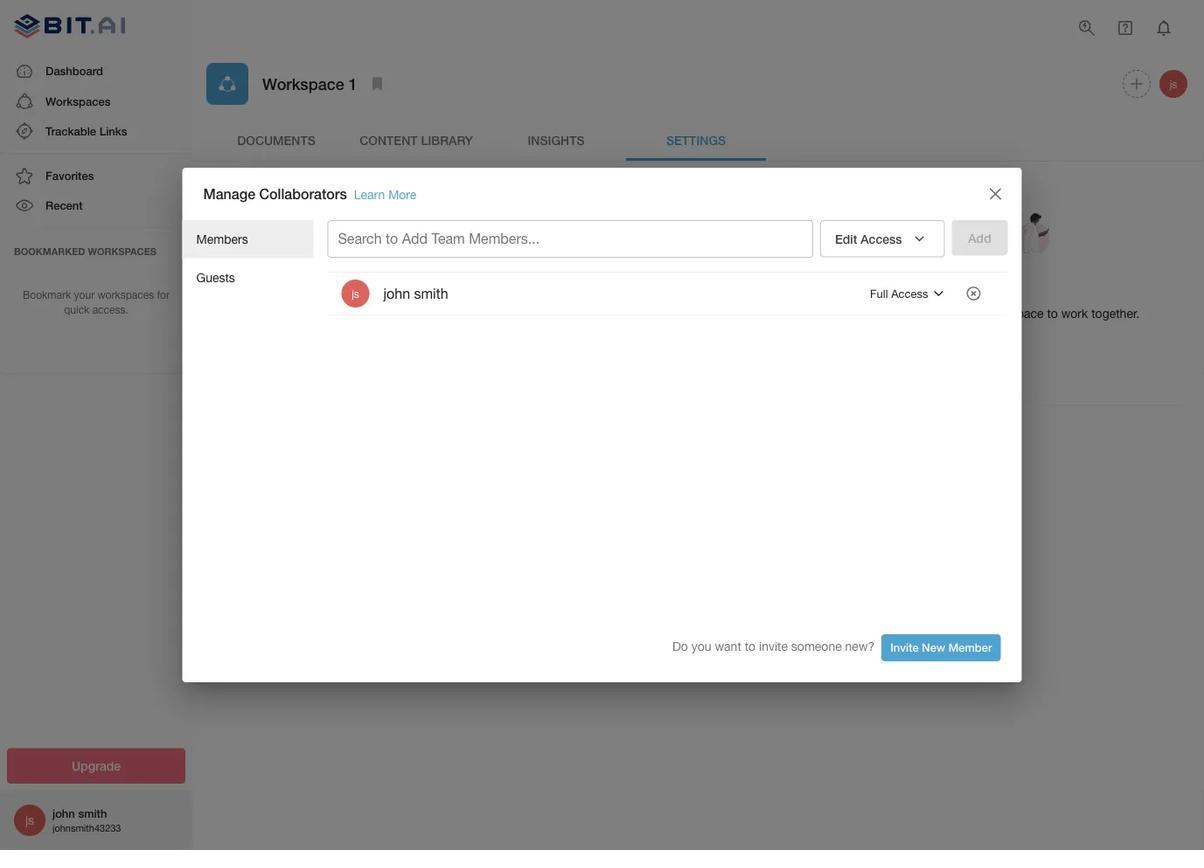 Task type: locate. For each thing, give the bounding box(es) containing it.
to right search
[[386, 231, 398, 247]]

workspace
[[984, 307, 1044, 321]]

quick
[[64, 304, 89, 316]]

collaborators inside manage collaborators add or remove collaborators to this workspace to work together.
[[843, 282, 931, 299]]

learn more link
[[354, 188, 417, 202]]

0 horizontal spatial smith
[[78, 807, 107, 821]]

remove
[[828, 307, 868, 321]]

1 vertical spatial collaborators
[[843, 282, 931, 299]]

0 vertical spatial js
[[1170, 78, 1177, 90]]

bookmarked workspaces
[[14, 246, 157, 257]]

0 vertical spatial add
[[402, 231, 428, 247]]

library
[[421, 133, 473, 147]]

manage
[[203, 186, 255, 202], [787, 282, 839, 299]]

learn
[[354, 188, 385, 202]]

john
[[383, 286, 410, 302], [52, 807, 75, 821]]

0 horizontal spatial js
[[25, 814, 34, 828]]

js
[[1170, 78, 1177, 90], [352, 288, 359, 300], [25, 814, 34, 828]]

1
[[349, 74, 357, 93]]

content
[[360, 133, 418, 147]]

0 horizontal spatial john
[[52, 807, 75, 821]]

invite
[[759, 640, 788, 654]]

edit access
[[835, 232, 902, 246]]

1 horizontal spatial smith
[[414, 286, 448, 302]]

together.
[[1092, 307, 1140, 321]]

to
[[386, 231, 398, 247], [947, 307, 958, 321], [1047, 307, 1058, 321], [745, 640, 756, 654]]

0 vertical spatial john
[[383, 286, 410, 302]]

recent button
[[0, 191, 192, 221]]

2 vertical spatial js
[[25, 814, 34, 828]]

manage up 'members'
[[203, 186, 255, 202]]

insights
[[528, 133, 585, 147]]

smith down search to add team members...
[[414, 286, 448, 302]]

manage collaborators dialog
[[182, 168, 1022, 683]]

insights link
[[486, 119, 626, 161]]

1 vertical spatial access
[[891, 287, 928, 301]]

0 horizontal spatial add
[[402, 231, 428, 247]]

invite
[[890, 642, 919, 655]]

content library link
[[346, 119, 486, 161]]

more
[[388, 188, 417, 202]]

add
[[402, 231, 428, 247], [787, 307, 810, 321]]

0 vertical spatial access
[[861, 232, 902, 246]]

1 vertical spatial smith
[[78, 807, 107, 821]]

smith up johnsmith43233
[[78, 807, 107, 821]]

1 horizontal spatial collaborators
[[843, 282, 931, 299]]

manage inside "dialog"
[[203, 186, 255, 202]]

tab list
[[206, 119, 1190, 161]]

1 vertical spatial john
[[52, 807, 75, 821]]

1 vertical spatial js
[[352, 288, 359, 300]]

manage collaborators add or remove collaborators to this workspace to work together.
[[787, 282, 1140, 321]]

manage collaborators learn more
[[203, 186, 417, 202]]

0 vertical spatial smith
[[414, 286, 448, 302]]

full access button
[[866, 280, 954, 308]]

access
[[861, 232, 902, 246], [891, 287, 928, 301]]

1 horizontal spatial js
[[352, 288, 359, 300]]

new
[[922, 642, 945, 655]]

smith
[[414, 286, 448, 302], [78, 807, 107, 821]]

new?
[[845, 640, 875, 654]]

collaborators
[[259, 186, 347, 202], [843, 282, 931, 299]]

collaborators inside "dialog"
[[259, 186, 347, 202]]

add inside 'manage collaborators' "dialog"
[[402, 231, 428, 247]]

members...
[[469, 231, 540, 247]]

1 horizontal spatial add
[[787, 307, 810, 321]]

manage inside manage collaborators add or remove collaborators to this workspace to work together.
[[787, 282, 839, 299]]

john inside john smith johnsmith43233
[[52, 807, 75, 821]]

add inside manage collaborators add or remove collaborators to this workspace to work together.
[[787, 307, 810, 321]]

access up "collaborators"
[[891, 287, 928, 301]]

0 vertical spatial manage
[[203, 186, 255, 202]]

manage up the or
[[787, 282, 839, 299]]

1 vertical spatial add
[[787, 307, 810, 321]]

add left the or
[[787, 307, 810, 321]]

1 horizontal spatial manage
[[787, 282, 839, 299]]

trackable
[[45, 124, 96, 138]]

0 horizontal spatial manage
[[203, 186, 255, 202]]

0 vertical spatial collaborators
[[259, 186, 347, 202]]

1 vertical spatial manage
[[787, 282, 839, 299]]

smith for john smith
[[414, 286, 448, 302]]

2 horizontal spatial js
[[1170, 78, 1177, 90]]

favorites button
[[0, 161, 192, 191]]

collaborators up "collaborators"
[[843, 282, 931, 299]]

manage for manage collaborators learn more
[[203, 186, 255, 202]]

john inside 'manage collaborators' "dialog"
[[383, 286, 410, 302]]

john down search to add team members...
[[383, 286, 410, 302]]

documents link
[[206, 119, 346, 161]]

access right edit
[[861, 232, 902, 246]]

js button
[[1157, 67, 1190, 101]]

workspaces button
[[0, 86, 192, 116]]

1 horizontal spatial john
[[383, 286, 410, 302]]

team
[[432, 231, 465, 247]]

full
[[870, 287, 888, 301]]

smith inside john smith johnsmith43233
[[78, 807, 107, 821]]

you
[[692, 640, 712, 654]]

access.
[[92, 304, 128, 316]]

0 horizontal spatial collaborators
[[259, 186, 347, 202]]

want
[[715, 640, 741, 654]]

edit access button
[[820, 220, 945, 258]]

for
[[157, 289, 170, 301]]

do
[[672, 640, 688, 654]]

collaborators down documents
[[259, 186, 347, 202]]

smith inside 'manage collaborators' "dialog"
[[414, 286, 448, 302]]

documents
[[237, 133, 316, 147]]

members button
[[182, 220, 314, 259]]

invite new member
[[890, 642, 992, 655]]

john up johnsmith43233
[[52, 807, 75, 821]]

add left the team
[[402, 231, 428, 247]]

member
[[949, 642, 992, 655]]

dashboard
[[45, 64, 103, 78]]

trackable links
[[45, 124, 127, 138]]



Task type: vqa. For each thing, say whether or not it's contained in the screenshot.
remove
yes



Task type: describe. For each thing, give the bounding box(es) containing it.
edit
[[835, 232, 857, 246]]

access for full access
[[891, 287, 928, 301]]

settings
[[666, 133, 726, 147]]

to right "want" on the bottom of page
[[745, 640, 756, 654]]

workspaces
[[88, 246, 157, 257]]

workspace
[[262, 74, 344, 93]]

john smith
[[383, 286, 448, 302]]

upgrade
[[72, 760, 121, 774]]

john for john smith johnsmith43233
[[52, 807, 75, 821]]

collaborators for manage collaborators learn more
[[259, 186, 347, 202]]

bookmark
[[23, 289, 71, 301]]

to left work
[[1047, 307, 1058, 321]]

bookmarked
[[14, 246, 85, 257]]

js inside "button"
[[1170, 78, 1177, 90]]

recent
[[45, 199, 83, 212]]

work
[[1061, 307, 1088, 321]]

trackable links button
[[0, 116, 192, 146]]

settings link
[[626, 119, 766, 161]]

favorites
[[45, 169, 94, 182]]

workspace 1
[[262, 74, 357, 93]]

do you want to invite someone new?
[[672, 640, 875, 654]]

add for manage
[[787, 307, 810, 321]]

guests button
[[182, 259, 314, 297]]

search
[[338, 231, 382, 247]]

manage for manage collaborators add or remove collaborators to this workspace to work together.
[[787, 282, 839, 299]]

this
[[961, 307, 980, 321]]

john for john smith
[[383, 286, 410, 302]]

search to add team members...
[[338, 231, 540, 247]]

collaborators for manage collaborators add or remove collaborators to this workspace to work together.
[[843, 282, 931, 299]]

someone
[[791, 640, 842, 654]]

access for edit access
[[861, 232, 902, 246]]

or
[[813, 307, 824, 321]]

to left this
[[947, 307, 958, 321]]

smith for john smith johnsmith43233
[[78, 807, 107, 821]]

js inside 'manage collaborators' "dialog"
[[352, 288, 359, 300]]

add for search
[[402, 231, 428, 247]]

bookmark your workspaces for quick access.
[[23, 289, 170, 316]]

full access
[[870, 287, 928, 301]]

content library
[[360, 133, 473, 147]]

tab list containing documents
[[206, 119, 1190, 161]]

collaborators
[[872, 307, 943, 321]]

bookmark image
[[367, 73, 388, 94]]

links
[[99, 124, 127, 138]]

guests
[[196, 270, 235, 285]]

members
[[196, 232, 248, 247]]

your
[[74, 289, 95, 301]]

workspaces
[[97, 289, 154, 301]]

dashboard button
[[0, 56, 192, 86]]

upgrade button
[[7, 749, 185, 784]]

john smith johnsmith43233
[[52, 807, 121, 835]]

workspaces
[[45, 94, 111, 108]]

johnsmith43233
[[52, 823, 121, 835]]



